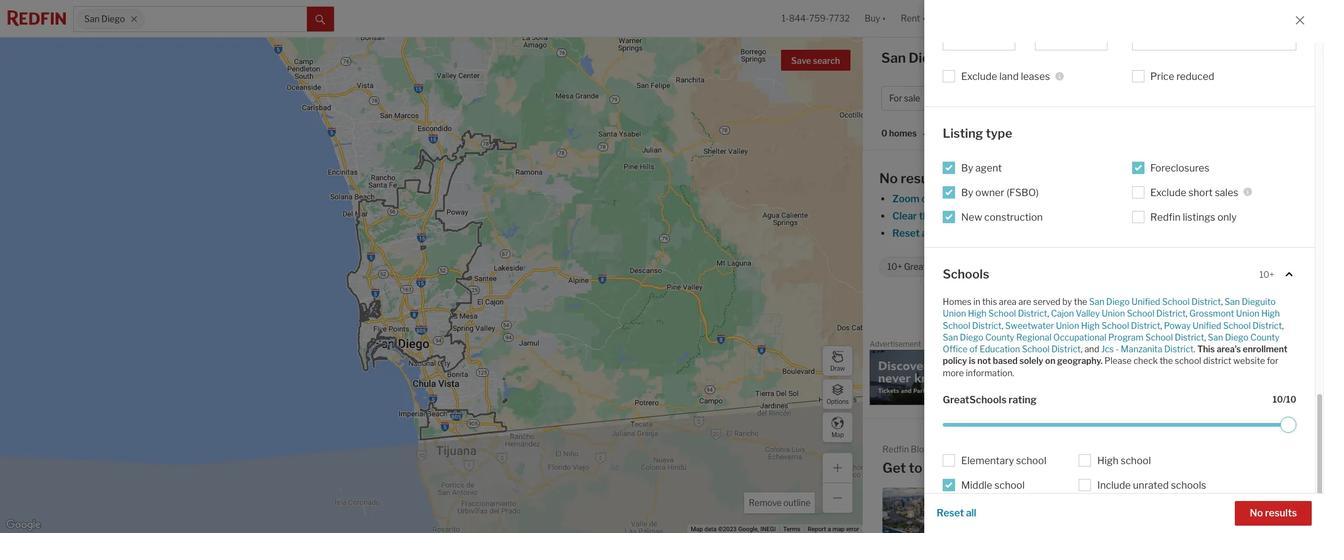 Task type: describe. For each thing, give the bounding box(es) containing it.
options
[[827, 398, 849, 405]]

unified inside sweetwater union high school district , poway unified school district , san diego county regional occupational program school district ,
[[1193, 320, 1221, 331]]

exclude short sales
[[1150, 187, 1238, 198]]

price reduced
[[1150, 71, 1214, 82]]

advertisement
[[870, 339, 921, 349]]

middle school
[[961, 480, 1025, 491]]

759-
[[809, 13, 829, 24]]

information.
[[966, 368, 1014, 378]]

, up geography.
[[1081, 344, 1085, 354]]

0 vertical spatial rating
[[961, 262, 984, 272]]

city
[[1256, 54, 1275, 65]]

live
[[971, 523, 987, 532]]

diego inside 6 home remodeling projects to boost your property value in san diego
[[1264, 523, 1286, 532]]

by owner (fsbo)
[[961, 187, 1039, 198]]

greatschools rating
[[943, 394, 1037, 406]]

grossmont
[[1189, 308, 1234, 319]]

terms
[[783, 526, 801, 533]]

save
[[791, 55, 811, 66]]

san diego link
[[1120, 304, 1166, 316]]

draw
[[830, 364, 845, 372]]

this area's enrollment policy is not based solely on geography.
[[943, 344, 1288, 366]]

report for report a map error
[[808, 526, 826, 533]]

recommended
[[954, 128, 1016, 139]]

school up jcs - manzanita district link at bottom
[[1145, 332, 1173, 342]]

cajon
[[1051, 308, 1074, 319]]

san inside redfin blog get to know san diego, ca
[[963, 460, 988, 476]]

the inside the please check the school district website for more information.
[[1160, 356, 1173, 366]]

0 vertical spatial unified
[[1132, 296, 1160, 307]]

more
[[943, 368, 964, 378]]

redfin blog get to know san diego, ca
[[883, 444, 1054, 476]]

district inside san diego county office of education school district
[[1051, 344, 1081, 354]]

1 vertical spatial greatschools
[[943, 394, 1007, 406]]

policy
[[943, 356, 967, 366]]

high up include
[[1097, 455, 1119, 467]]

union inside san dieguito union high school district
[[943, 308, 966, 319]]

0 horizontal spatial homes
[[943, 296, 972, 307]]

submit search image
[[316, 15, 325, 24]]

include
[[1097, 480, 1131, 491]]

, up this on the right bottom of page
[[1204, 332, 1206, 342]]

remove outline button
[[744, 493, 815, 514]]

get
[[883, 460, 906, 476]]

in right live at the bottom of the page
[[988, 523, 995, 532]]

outline
[[783, 498, 811, 508]]

0 vertical spatial for
[[1023, 50, 1042, 66]]

san diego, ca homes for sale
[[881, 50, 1072, 66]]

district down san diego link
[[1131, 320, 1160, 331]]

san diego county regional occupational program school district link
[[943, 332, 1204, 342]]

report ad
[[1290, 342, 1317, 349]]

check
[[1134, 356, 1158, 366]]

high school
[[1097, 455, 1151, 467]]

zoom out clear the map boundary reset all filters
[[892, 193, 1003, 239]]

10 /10
[[1273, 394, 1296, 405]]

reset all
[[937, 507, 976, 519]]

schools
[[1171, 480, 1206, 491]]

6 home remodeling projects to boost your property value in san diego
[[1182, 502, 1286, 532]]

san inside sweetwater union high school district , poway unified school district , san diego county regional occupational program school district ,
[[943, 332, 958, 342]]

7732
[[829, 13, 850, 24]]

for sale
[[889, 93, 920, 104]]

diego, inside redfin blog get to know san diego, ca
[[991, 460, 1031, 476]]

terms link
[[783, 526, 801, 533]]

2 list box from the left
[[1035, 26, 1107, 50]]

high inside san dieguito union high school district
[[968, 308, 987, 319]]

map button
[[822, 412, 853, 443]]

reset inside reset all button
[[937, 507, 964, 519]]

san diego county office of education school district link
[[943, 332, 1280, 354]]

reset inside zoom out clear the map boundary reset all filters
[[892, 228, 920, 239]]

regional
[[1016, 332, 1052, 342]]

ad
[[1311, 342, 1317, 349]]

city guide
[[1256, 54, 1303, 65]]

zoom out button
[[892, 193, 938, 205]]

10+ greatschools rating
[[887, 262, 984, 272]]

district inside the grossmont union high school district
[[972, 320, 1002, 331]]

diego up poway
[[1139, 304, 1166, 316]]

unrated
[[1133, 480, 1169, 491]]

0 homes • sort : recommended
[[881, 128, 1016, 139]]

for
[[889, 93, 902, 104]]

redfin link
[[1021, 304, 1051, 316]]

based
[[993, 356, 1018, 366]]

to inside redfin blog get to know san diego, ca
[[909, 460, 922, 476]]

jcs
[[1101, 344, 1114, 354]]

not
[[977, 356, 991, 366]]

exclude land leases
[[961, 71, 1050, 82]]

district up the grossmont
[[1192, 296, 1221, 307]]

is
[[969, 356, 976, 366]]

remove
[[749, 498, 782, 508]]

san diego county office of education school district
[[943, 332, 1280, 354]]

, up enrollment
[[1282, 320, 1284, 331]]

•
[[923, 129, 926, 139]]

in inside 6 home remodeling projects to boost your property value in san diego
[[1240, 523, 1247, 532]]

education
[[980, 344, 1020, 354]]

, up poway
[[1186, 308, 1188, 319]]

to inside '19 popular san diego neighborhoods: where to live in san diego in 2023'
[[1060, 512, 1067, 522]]

reduced
[[1176, 71, 1214, 82]]

projects
[[1182, 512, 1214, 522]]

10+ for 10+
[[1260, 269, 1274, 280]]

diego up the 'cajon valley union school district' "link"
[[1106, 296, 1130, 307]]

school inside the please check the school district website for more information.
[[1175, 356, 1201, 366]]

(fsbo)
[[1007, 187, 1039, 198]]

your
[[1249, 512, 1266, 522]]

recommended button
[[952, 128, 1026, 139]]

redfin for get
[[883, 444, 909, 455]]

1 horizontal spatial homes
[[975, 50, 1020, 66]]

high inside sweetwater union high school district , poway unified school district , san diego county regional occupational program school district ,
[[1081, 320, 1100, 331]]

union inside the grossmont union high school district
[[1236, 308, 1260, 319]]

san dieguito union high school district
[[943, 296, 1276, 319]]

high inside the grossmont union high school district
[[1261, 308, 1280, 319]]

save search
[[791, 55, 840, 66]]

6 home remodeling projects to boost your property value in san diego link
[[1094, 488, 1290, 533]]

where
[[1032, 512, 1058, 522]]

for inside the please check the school district website for more information.
[[1267, 356, 1279, 366]]

home
[[1189, 502, 1211, 511]]

website
[[1233, 356, 1265, 366]]

please
[[1105, 356, 1132, 366]]

san inside 6 home remodeling projects to boost your property value in san diego
[[1248, 523, 1262, 532]]

cajon valley union school district ,
[[1051, 308, 1189, 319]]

, up the grossmont
[[1221, 296, 1223, 307]]

exclude for exclude short sales
[[1150, 187, 1186, 198]]

by agent
[[961, 162, 1002, 174]]

guide
[[1277, 54, 1303, 65]]

0 horizontal spatial map
[[833, 526, 845, 533]]

10+ for 10+ greatschools rating
[[887, 262, 902, 272]]

0 vertical spatial no results
[[879, 170, 945, 186]]

valley
[[1076, 308, 1100, 319]]

0
[[881, 128, 887, 139]]

map inside zoom out clear the map boundary reset all filters
[[936, 210, 957, 222]]

map data ©2023 google, inegi
[[691, 526, 776, 533]]

district up "."
[[1175, 332, 1204, 342]]

0 vertical spatial no
[[879, 170, 898, 186]]

san inside san dieguito union high school district
[[1225, 296, 1240, 307]]

diego left remove san diego image
[[101, 14, 125, 24]]

map for map data ©2023 google, inegi
[[691, 526, 703, 533]]

error
[[846, 526, 859, 533]]

for sale button
[[881, 86, 944, 111]]

redfin for only
[[1150, 211, 1181, 223]]

homes in this area are served by the san diego unified school district ,
[[943, 296, 1225, 307]]

ca inside redfin blog get to know san diego, ca
[[1034, 460, 1054, 476]]

area's
[[1217, 344, 1241, 354]]

san inside san diego county office of education school district
[[1208, 332, 1223, 342]]

:
[[950, 128, 952, 139]]

in left this
[[973, 296, 980, 307]]



Task type: locate. For each thing, give the bounding box(es) containing it.
1 horizontal spatial all
[[966, 507, 976, 519]]

19 popular san diego neighborhoods: where to live in san diego in 2023 link
[[883, 488, 1079, 533]]

for up leases
[[1023, 50, 1042, 66]]

1 vertical spatial redfin
[[1021, 304, 1051, 316]]

10
[[1273, 394, 1283, 405]]

2 vertical spatial redfin
[[883, 444, 909, 455]]

city guide link
[[1256, 52, 1306, 67]]

report left a
[[808, 526, 826, 533]]

listings
[[1183, 211, 1215, 223]]

ca
[[952, 50, 972, 66], [1034, 460, 1054, 476]]

0 vertical spatial map
[[831, 431, 844, 438]]

1 horizontal spatial unified
[[1193, 320, 1221, 331]]

sort
[[932, 128, 950, 139]]

filters
[[934, 228, 962, 239]]

diego down where
[[1013, 523, 1035, 532]]

grossmont union high school district link
[[943, 308, 1280, 331]]

0 horizontal spatial results
[[901, 170, 945, 186]]

0 vertical spatial ca
[[952, 50, 972, 66]]

1 list box from the left
[[943, 26, 1015, 50]]

no results button
[[1235, 501, 1312, 526]]

in down where
[[1036, 523, 1043, 532]]

unified up cajon valley union school district ,
[[1132, 296, 1160, 307]]

unified
[[1132, 296, 1160, 307], [1193, 320, 1221, 331]]

school for elementary school
[[1016, 455, 1046, 467]]

1 horizontal spatial 10+
[[1260, 269, 1274, 280]]

1 county from the left
[[985, 332, 1015, 342]]

all left filters
[[922, 228, 932, 239]]

district down poway
[[1164, 344, 1194, 354]]

diego down your at the bottom of page
[[1264, 523, 1286, 532]]

844-
[[789, 13, 809, 24]]

0 horizontal spatial the
[[919, 210, 934, 222]]

1 vertical spatial report
[[808, 526, 826, 533]]

redfin inside redfin blog get to know san diego, ca
[[883, 444, 909, 455]]

only
[[1218, 211, 1237, 223]]

0 vertical spatial san diego
[[84, 14, 125, 24]]

in down boost
[[1240, 523, 1247, 532]]

school right elementary at bottom
[[1016, 455, 1046, 467]]

by for by agent
[[961, 162, 973, 174]]

new
[[961, 211, 982, 223]]

occupational
[[1053, 332, 1107, 342]]

high down this
[[968, 308, 987, 319]]

exclude for exclude land leases
[[961, 71, 997, 82]]

search
[[813, 55, 840, 66]]

sale
[[1045, 50, 1072, 66]]

0 vertical spatial exclude
[[961, 71, 997, 82]]

agent
[[975, 162, 1002, 174]]

diego, up for sale button
[[909, 50, 949, 66]]

sweetwater
[[1005, 320, 1054, 331]]

rating up this
[[961, 262, 984, 272]]

school down 'area'
[[989, 308, 1016, 319]]

school up office
[[943, 320, 970, 331]]

short
[[1189, 187, 1213, 198]]

by left agent
[[961, 162, 973, 174]]

1 vertical spatial for
[[1267, 356, 1279, 366]]

by for by owner (fsbo)
[[961, 187, 973, 198]]

school down san diego unified school district link
[[1127, 308, 1155, 319]]

0 horizontal spatial county
[[985, 332, 1015, 342]]

©2023
[[718, 526, 737, 533]]

1 vertical spatial map
[[691, 526, 703, 533]]

greatschools down information.
[[943, 394, 1007, 406]]

0 horizontal spatial report
[[808, 526, 826, 533]]

,
[[1221, 296, 1223, 307], [1047, 308, 1051, 319], [1186, 308, 1188, 319], [1002, 320, 1005, 331], [1160, 320, 1162, 331], [1282, 320, 1284, 331], [1204, 332, 1206, 342], [1081, 344, 1085, 354]]

middle
[[961, 480, 992, 491]]

1 horizontal spatial map
[[831, 431, 844, 438]]

all
[[922, 228, 932, 239], [966, 507, 976, 519]]

google image
[[3, 517, 44, 533]]

3 list box from the left
[[1132, 26, 1296, 50]]

0 horizontal spatial diego,
[[909, 50, 949, 66]]

2023
[[1045, 523, 1065, 532]]

2 horizontal spatial to
[[1215, 512, 1223, 522]]

map up filters
[[936, 210, 957, 222]]

district down san diego county regional occupational program school district 'link'
[[1051, 344, 1081, 354]]

district up poway
[[1156, 308, 1186, 319]]

2 horizontal spatial list box
[[1132, 26, 1296, 50]]

1 vertical spatial homes
[[943, 296, 972, 307]]

map left 'data' at the right
[[691, 526, 703, 533]]

2 by from the top
[[961, 187, 973, 198]]

no right boost
[[1250, 507, 1263, 519]]

1 horizontal spatial redfin
[[1021, 304, 1051, 316]]

to down blog
[[909, 460, 922, 476]]

report inside button
[[1290, 342, 1309, 349]]

county
[[985, 332, 1015, 342], [1250, 332, 1280, 342]]

1 horizontal spatial results
[[1265, 507, 1297, 519]]

1-
[[782, 13, 789, 24]]

redfin listings only
[[1150, 211, 1237, 223]]

county inside sweetwater union high school district , poway unified school district , san diego county regional occupational program school district ,
[[985, 332, 1015, 342]]

1 horizontal spatial diego,
[[991, 460, 1031, 476]]

0 vertical spatial all
[[922, 228, 932, 239]]

0 vertical spatial homes
[[975, 50, 1020, 66]]

no results inside button
[[1250, 507, 1297, 519]]

rating down solely
[[1009, 394, 1037, 406]]

school down regional
[[1022, 344, 1050, 354]]

by
[[1062, 296, 1072, 307]]

1 vertical spatial unified
[[1193, 320, 1221, 331]]

results right boost
[[1265, 507, 1297, 519]]

homes up exclude land leases
[[975, 50, 1020, 66]]

2 county from the left
[[1250, 332, 1280, 342]]

this
[[1197, 344, 1215, 354]]

homes down schools
[[943, 296, 972, 307]]

no inside button
[[1250, 507, 1263, 519]]

please check the school district website for more information.
[[943, 356, 1279, 378]]

0 horizontal spatial san diego
[[84, 14, 125, 24]]

redfin up sweetwater
[[1021, 304, 1051, 316]]

0 horizontal spatial list box
[[943, 26, 1015, 50]]

1 vertical spatial san diego
[[1120, 304, 1166, 316]]

, left poway
[[1160, 320, 1162, 331]]

1 vertical spatial all
[[966, 507, 976, 519]]

0 horizontal spatial for
[[1023, 50, 1042, 66]]

1 vertical spatial exclude
[[1150, 187, 1186, 198]]

grossmont union high school district
[[943, 308, 1280, 331]]

listing
[[943, 126, 983, 141]]

1 vertical spatial reset
[[937, 507, 964, 519]]

school down "."
[[1175, 356, 1201, 366]]

1 horizontal spatial rating
[[1009, 394, 1037, 406]]

, up education
[[1002, 320, 1005, 331]]

the up reset all filters button
[[919, 210, 934, 222]]

19
[[971, 502, 980, 511]]

reset left 19
[[937, 507, 964, 519]]

map down options at right
[[831, 431, 844, 438]]

None range field
[[943, 417, 1296, 433]]

no results
[[879, 170, 945, 186], [1250, 507, 1297, 519]]

2 horizontal spatial redfin
[[1150, 211, 1181, 223]]

homes
[[975, 50, 1020, 66], [943, 296, 972, 307]]

county inside san diego county office of education school district
[[1250, 332, 1280, 342]]

school for high school
[[1121, 455, 1151, 467]]

no up zoom
[[879, 170, 898, 186]]

1 horizontal spatial report
[[1290, 342, 1309, 349]]

0 vertical spatial report
[[1290, 342, 1309, 349]]

exclude down foreclosures on the right top of the page
[[1150, 187, 1186, 198]]

remodeling
[[1213, 502, 1258, 511]]

0 horizontal spatial rating
[[961, 262, 984, 272]]

county up education
[[985, 332, 1015, 342]]

san diego up program
[[1120, 304, 1166, 316]]

poway unified school district link
[[1164, 320, 1282, 331]]

report for report ad
[[1290, 342, 1309, 349]]

1 horizontal spatial no
[[1250, 507, 1263, 519]]

schools
[[943, 267, 989, 281]]

0 horizontal spatial all
[[922, 228, 932, 239]]

diego inside san diego county office of education school district
[[1225, 332, 1249, 342]]

by left owner
[[961, 187, 973, 198]]

exclude
[[961, 71, 997, 82], [1150, 187, 1186, 198]]

greatschools down reset all filters button
[[904, 262, 959, 272]]

owner
[[975, 187, 1004, 198]]

1 vertical spatial no results
[[1250, 507, 1297, 519]]

1 horizontal spatial no results
[[1250, 507, 1297, 519]]

all inside zoom out clear the map boundary reset all filters
[[922, 228, 932, 239]]

school inside san dieguito union high school district
[[989, 308, 1016, 319]]

high down dieguito
[[1261, 308, 1280, 319]]

this
[[982, 296, 997, 307]]

, down 'served'
[[1047, 308, 1051, 319]]

draw button
[[822, 346, 853, 376]]

diego up of
[[960, 332, 984, 342]]

list box up exclude land leases
[[943, 26, 1015, 50]]

results up "out"
[[901, 170, 945, 186]]

the right check
[[1160, 356, 1173, 366]]

district up sweetwater
[[1018, 308, 1047, 319]]

to up 2023 on the bottom right
[[1060, 512, 1067, 522]]

san diego unified school district link
[[1089, 296, 1221, 307]]

0 vertical spatial redfin
[[1150, 211, 1181, 223]]

sales
[[1215, 187, 1238, 198]]

county up enrollment
[[1250, 332, 1280, 342]]

diego
[[101, 14, 125, 24], [1106, 296, 1130, 307], [1139, 304, 1166, 316], [960, 332, 984, 342], [1225, 332, 1249, 342], [1029, 502, 1050, 511], [1013, 523, 1035, 532], [1264, 523, 1286, 532]]

2 horizontal spatial the
[[1160, 356, 1173, 366]]

1 vertical spatial ca
[[1034, 460, 1054, 476]]

diego up where
[[1029, 502, 1050, 511]]

0 horizontal spatial reset
[[892, 228, 920, 239]]

reset all filters button
[[892, 228, 962, 239]]

the right by
[[1074, 296, 1087, 307]]

1 horizontal spatial ca
[[1034, 460, 1054, 476]]

to inside 6 home remodeling projects to boost your property value in san diego
[[1215, 512, 1223, 522]]

1 vertical spatial no
[[1250, 507, 1263, 519]]

san diego
[[84, 14, 125, 24], [1120, 304, 1166, 316]]

save search button
[[781, 50, 851, 71]]

union inside sweetwater union high school district , poway unified school district , san diego county regional occupational program school district ,
[[1056, 320, 1079, 331]]

high down valley
[[1081, 320, 1100, 331]]

1 horizontal spatial reset
[[937, 507, 964, 519]]

district up enrollment
[[1253, 320, 1282, 331]]

blog
[[911, 444, 929, 455]]

are
[[1018, 296, 1031, 307]]

0 vertical spatial greatschools
[[904, 262, 959, 272]]

redfin up 'get'
[[883, 444, 909, 455]]

1 vertical spatial rating
[[1009, 394, 1037, 406]]

unified down the grossmont
[[1193, 320, 1221, 331]]

10+ down reset all filters button
[[887, 262, 902, 272]]

1 vertical spatial by
[[961, 187, 973, 198]]

0 horizontal spatial map
[[691, 526, 703, 533]]

report left the ad
[[1290, 342, 1309, 349]]

reset down clear
[[892, 228, 920, 239]]

10+ up dieguito
[[1260, 269, 1274, 280]]

school up poway
[[1162, 296, 1190, 307]]

map for map
[[831, 431, 844, 438]]

solely
[[1020, 356, 1043, 366]]

results inside button
[[1265, 507, 1297, 519]]

0 horizontal spatial ca
[[952, 50, 972, 66]]

district down this
[[972, 320, 1002, 331]]

san diego left remove san diego image
[[84, 14, 125, 24]]

to up value
[[1215, 512, 1223, 522]]

report
[[1290, 342, 1309, 349], [808, 526, 826, 533]]

options button
[[822, 379, 853, 410]]

redfin left listings
[[1150, 211, 1181, 223]]

all up live at the bottom of the page
[[966, 507, 976, 519]]

1 horizontal spatial the
[[1074, 296, 1087, 307]]

data
[[704, 526, 717, 533]]

no results up zoom out button
[[879, 170, 945, 186]]

the inside zoom out clear the map boundary reset all filters
[[919, 210, 934, 222]]

0 vertical spatial the
[[919, 210, 934, 222]]

school for middle school
[[995, 480, 1025, 491]]

0 horizontal spatial no
[[879, 170, 898, 186]]

no results right boost
[[1250, 507, 1297, 519]]

popular
[[982, 502, 1011, 511]]

0 horizontal spatial redfin
[[883, 444, 909, 455]]

1 by from the top
[[961, 162, 973, 174]]

1 horizontal spatial san diego
[[1120, 304, 1166, 316]]

reset
[[892, 228, 920, 239], [937, 507, 964, 519]]

school up unrated
[[1121, 455, 1151, 467]]

map region
[[0, 0, 914, 533]]

0 horizontal spatial no results
[[879, 170, 945, 186]]

map
[[936, 210, 957, 222], [833, 526, 845, 533]]

district
[[1192, 296, 1221, 307], [1018, 308, 1047, 319], [1156, 308, 1186, 319], [972, 320, 1002, 331], [1131, 320, 1160, 331], [1253, 320, 1282, 331], [1175, 332, 1204, 342], [1051, 344, 1081, 354], [1164, 344, 1194, 354]]

0 horizontal spatial unified
[[1132, 296, 1160, 307]]

google,
[[738, 526, 759, 533]]

diego, up middle school at the bottom right
[[991, 460, 1031, 476]]

and jcs - manzanita district .
[[1085, 344, 1197, 354]]

clear
[[892, 210, 917, 222]]

ca up exclude land leases
[[952, 50, 972, 66]]

0 vertical spatial reset
[[892, 228, 920, 239]]

1 horizontal spatial map
[[936, 210, 957, 222]]

of
[[970, 344, 978, 354]]

diego inside sweetwater union high school district , poway unified school district , san diego county regional occupational program school district ,
[[960, 332, 984, 342]]

0 vertical spatial results
[[901, 170, 945, 186]]

geography.
[[1057, 356, 1103, 366]]

list box
[[943, 26, 1015, 50], [1035, 26, 1107, 50], [1132, 26, 1296, 50]]

1 vertical spatial map
[[833, 526, 845, 533]]

0 horizontal spatial exclude
[[961, 71, 997, 82]]

1 vertical spatial the
[[1074, 296, 1087, 307]]

new construction
[[961, 211, 1043, 223]]

school up popular
[[995, 480, 1025, 491]]

report ad button
[[1290, 342, 1317, 351]]

all inside reset all button
[[966, 507, 976, 519]]

school down the 'cajon valley union school district' "link"
[[1102, 320, 1129, 331]]

1 vertical spatial results
[[1265, 507, 1297, 519]]

1 horizontal spatial exclude
[[1150, 187, 1186, 198]]

school
[[1175, 356, 1201, 366], [1016, 455, 1046, 467], [1121, 455, 1151, 467], [995, 480, 1025, 491]]

ad region
[[870, 350, 1317, 405]]

cajon valley union school district link
[[1051, 308, 1186, 319]]

.
[[1194, 344, 1196, 354]]

0 vertical spatial by
[[961, 162, 973, 174]]

school inside the grossmont union high school district
[[943, 320, 970, 331]]

california
[[1064, 304, 1107, 316]]

1 horizontal spatial county
[[1250, 332, 1280, 342]]

school up the area's at the right
[[1223, 320, 1251, 331]]

diego up the area's at the right
[[1225, 332, 1249, 342]]

list box up reduced
[[1132, 26, 1296, 50]]

ca up where
[[1034, 460, 1054, 476]]

2 vertical spatial the
[[1160, 356, 1173, 366]]

map inside button
[[831, 431, 844, 438]]

1 vertical spatial diego,
[[991, 460, 1031, 476]]

district inside san dieguito union high school district
[[1018, 308, 1047, 319]]

jcs - manzanita district link
[[1101, 344, 1194, 354]]

1 horizontal spatial for
[[1267, 356, 1279, 366]]

the
[[919, 210, 934, 222], [1074, 296, 1087, 307], [1160, 356, 1173, 366]]

price
[[1150, 71, 1174, 82]]

reset all button
[[937, 501, 976, 526]]

list box up leases
[[1035, 26, 1107, 50]]

dieguito
[[1242, 296, 1276, 307]]

6
[[1182, 502, 1187, 511]]

1 horizontal spatial list box
[[1035, 26, 1107, 50]]

0 horizontal spatial to
[[909, 460, 922, 476]]

1 horizontal spatial to
[[1060, 512, 1067, 522]]

remove san diego image
[[131, 15, 138, 23]]

for down enrollment
[[1267, 356, 1279, 366]]

leases
[[1021, 71, 1050, 82]]

0 horizontal spatial 10+
[[887, 262, 902, 272]]

map right a
[[833, 526, 845, 533]]

0 vertical spatial diego,
[[909, 50, 949, 66]]

0 vertical spatial map
[[936, 210, 957, 222]]

school inside san diego county office of education school district
[[1022, 344, 1050, 354]]

exclude down the san diego, ca homes for sale
[[961, 71, 997, 82]]

clear the map boundary button
[[892, 210, 1003, 222]]



Task type: vqa. For each thing, say whether or not it's contained in the screenshot.
bottom Map
yes



